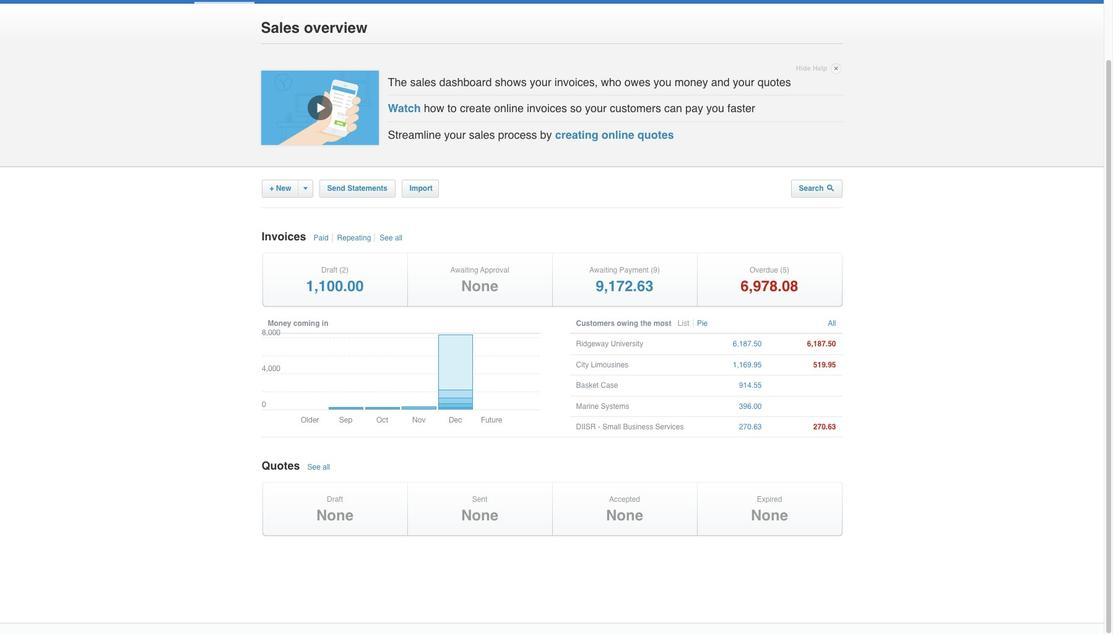 Task type: vqa. For each thing, say whether or not it's contained in the screenshot.


Task type: describe. For each thing, give the bounding box(es) containing it.
coming
[[294, 319, 320, 328]]

search image
[[828, 184, 835, 192]]

expired
[[758, 495, 783, 503]]

expired none
[[752, 495, 789, 524]]

none inside the awaiting approval none
[[462, 278, 499, 295]]

the
[[388, 75, 407, 88]]

6,978.08
[[741, 278, 799, 295]]

1,169.95 link
[[700, 355, 762, 375]]

none for expired none
[[752, 507, 789, 524]]

quotes see all
[[262, 459, 330, 472]]

0 horizontal spatial sales
[[410, 75, 437, 88]]

(9)
[[651, 266, 660, 274]]

help
[[813, 64, 828, 72]]

dashboard
[[440, 75, 492, 88]]

your up invoices
[[530, 75, 552, 88]]

2 6,187.50 link from the left
[[775, 334, 837, 354]]

city
[[577, 360, 589, 369]]

270.63 for first the 270.63 "link" from the right
[[814, 423, 837, 431]]

sent none
[[462, 495, 499, 524]]

list
[[678, 319, 690, 328]]

diisr - small business services
[[577, 423, 684, 431]]

1 horizontal spatial online
[[602, 128, 635, 141]]

shows
[[495, 75, 527, 88]]

270.63 for 1st the 270.63 "link" from the left
[[740, 423, 762, 431]]

396.00 link
[[700, 396, 762, 416]]

hide help link
[[797, 61, 842, 76]]

hide
[[797, 64, 811, 72]]

ridgeway university link
[[577, 334, 694, 354]]

marine systems
[[577, 402, 630, 410]]

your down the to at the left of page
[[445, 128, 466, 141]]

creating
[[556, 128, 599, 141]]

basket case
[[577, 381, 619, 390]]

draft none
[[317, 495, 354, 524]]

create
[[460, 102, 491, 115]]

+ new
[[270, 184, 292, 193]]

1,169.95
[[733, 360, 762, 369]]

basket case link
[[577, 376, 694, 396]]

all
[[828, 319, 837, 328]]

case
[[601, 381, 619, 390]]

streamline
[[388, 128, 441, 141]]

draft for (2)
[[322, 266, 338, 274]]

and
[[712, 75, 730, 88]]

small
[[603, 423, 622, 431]]

send statements link
[[319, 180, 396, 197]]

import link
[[402, 180, 439, 197]]

import
[[410, 184, 433, 193]]

by
[[541, 128, 552, 141]]

how
[[424, 102, 445, 115]]

519.95 link
[[775, 355, 837, 375]]

none for sent none
[[462, 507, 499, 524]]

business
[[624, 423, 654, 431]]

money
[[675, 75, 709, 88]]

all link
[[828, 319, 837, 328]]

0 vertical spatial quotes
[[758, 75, 792, 88]]

marine systems link
[[577, 396, 694, 416]]

(2)
[[340, 266, 349, 274]]

who
[[601, 75, 622, 88]]

watch how to create online invoices so your customers can pay you faster
[[388, 102, 756, 115]]

search link
[[792, 180, 843, 197]]

1 270.63 link from the left
[[700, 417, 762, 437]]

customers owing the most
[[577, 319, 674, 328]]

paid link
[[313, 234, 333, 242]]

invoices
[[527, 102, 568, 115]]

limousines
[[591, 360, 629, 369]]

6,187.50 for first 6,187.50 link from right
[[808, 340, 837, 348]]

send
[[327, 184, 346, 193]]

most
[[654, 319, 672, 328]]

0 vertical spatial all
[[395, 234, 403, 242]]

6,187.50 for 1st 6,187.50 link
[[733, 340, 762, 348]]

+
[[270, 184, 274, 193]]

1 vertical spatial quotes
[[638, 128, 675, 141]]

faster
[[728, 102, 756, 115]]

1 vertical spatial you
[[707, 102, 725, 115]]

914.55
[[740, 381, 762, 390]]

ridgeway
[[577, 340, 609, 348]]

2 270.63 link from the left
[[775, 417, 837, 437]]

repeating
[[337, 234, 371, 242]]

awaiting for 9,172.63
[[590, 266, 618, 274]]

1,100.00
[[306, 278, 364, 295]]

approval
[[481, 266, 510, 274]]

pie link
[[696, 319, 711, 328]]

all inside the 'quotes see all'
[[323, 463, 330, 471]]



Task type: locate. For each thing, give the bounding box(es) containing it.
university
[[611, 340, 644, 348]]

draft inside draft none
[[327, 495, 343, 503]]

1 horizontal spatial 6,187.50 link
[[775, 334, 837, 354]]

statements
[[348, 184, 388, 193]]

914.55 link
[[700, 376, 762, 396]]

services
[[656, 423, 684, 431]]

1 6,187.50 from the left
[[733, 340, 762, 348]]

1 horizontal spatial see all link
[[379, 234, 406, 242]]

396.00
[[740, 402, 762, 410]]

none for draft none
[[317, 507, 354, 524]]

2 270.63 from the left
[[814, 423, 837, 431]]

pay
[[686, 102, 704, 115]]

1 vertical spatial see
[[308, 463, 321, 471]]

all up draft none
[[323, 463, 330, 471]]

overview
[[304, 19, 368, 37]]

invoices
[[262, 230, 310, 243]]

invoices,
[[555, 75, 598, 88]]

city limousines link
[[577, 355, 694, 375]]

(5)
[[781, 266, 790, 274]]

see all link
[[379, 234, 406, 242], [306, 463, 333, 471]]

0 vertical spatial you
[[654, 75, 672, 88]]

watch link
[[388, 102, 421, 115]]

1 horizontal spatial awaiting
[[590, 266, 618, 274]]

draft for none
[[327, 495, 343, 503]]

2 awaiting from the left
[[590, 266, 618, 274]]

1 awaiting from the left
[[451, 266, 479, 274]]

money
[[268, 319, 292, 328]]

1 270.63 from the left
[[740, 423, 762, 431]]

519.95
[[814, 360, 837, 369]]

0 horizontal spatial awaiting
[[451, 266, 479, 274]]

none for accepted none
[[607, 507, 644, 524]]

1 vertical spatial online
[[602, 128, 635, 141]]

270.63
[[740, 423, 762, 431], [814, 423, 837, 431]]

awaiting for none
[[451, 266, 479, 274]]

all right repeating link
[[395, 234, 403, 242]]

1 vertical spatial draft
[[327, 495, 343, 503]]

1 vertical spatial see all link
[[306, 463, 333, 471]]

1 horizontal spatial 270.63
[[814, 423, 837, 431]]

1 vertical spatial all
[[323, 463, 330, 471]]

can
[[665, 102, 683, 115]]

hide help
[[797, 64, 828, 72]]

owes
[[625, 75, 651, 88]]

pie
[[698, 319, 708, 328]]

awaiting left approval
[[451, 266, 479, 274]]

awaiting up 9,172.63
[[590, 266, 618, 274]]

see inside the 'quotes see all'
[[308, 463, 321, 471]]

6,187.50 up 1,169.95
[[733, 340, 762, 348]]

in
[[322, 319, 329, 328]]

awaiting payment                               (9) 9,172.63
[[590, 266, 660, 295]]

0 vertical spatial online
[[494, 102, 524, 115]]

see right repeating link
[[380, 234, 393, 242]]

0 horizontal spatial online
[[494, 102, 524, 115]]

see all link right quotes on the left
[[306, 463, 333, 471]]

money coming in
[[268, 319, 329, 328]]

6,187.50 link up 1,169.95 link
[[700, 334, 762, 354]]

streamline your sales process by creating online quotes
[[388, 128, 675, 141]]

payment
[[620, 266, 649, 274]]

creating online quotes link
[[556, 128, 675, 141]]

1 horizontal spatial 270.63 link
[[775, 417, 837, 437]]

none
[[462, 278, 499, 295], [317, 507, 354, 524], [462, 507, 499, 524], [607, 507, 644, 524], [752, 507, 789, 524]]

0 horizontal spatial see all link
[[306, 463, 333, 471]]

you right owes
[[654, 75, 672, 88]]

overdue
[[750, 266, 779, 274]]

draft                               (2) 1,100.00
[[306, 266, 364, 295]]

systems
[[601, 402, 630, 410]]

0 horizontal spatial 6,187.50
[[733, 340, 762, 348]]

1 horizontal spatial see
[[380, 234, 393, 242]]

you right pay
[[707, 102, 725, 115]]

1 horizontal spatial sales
[[469, 128, 495, 141]]

1 horizontal spatial you
[[707, 102, 725, 115]]

sales overview
[[261, 19, 368, 37]]

quotes
[[262, 459, 300, 472]]

0 horizontal spatial 270.63
[[740, 423, 762, 431]]

awaiting inside awaiting payment                               (9) 9,172.63
[[590, 266, 618, 274]]

your right and
[[733, 75, 755, 88]]

see all
[[380, 234, 403, 242]]

quotes left the hide help link on the top of page
[[758, 75, 792, 88]]

repeating link
[[336, 234, 376, 242]]

6,187.50 link up "519.95" link
[[775, 334, 837, 354]]

1 6,187.50 link from the left
[[700, 334, 762, 354]]

6,187.50
[[733, 340, 762, 348], [808, 340, 837, 348]]

paid
[[314, 234, 329, 242]]

0 vertical spatial see
[[380, 234, 393, 242]]

city limousines
[[577, 360, 629, 369]]

0 horizontal spatial 6,187.50 link
[[700, 334, 762, 354]]

sales down create
[[469, 128, 495, 141]]

0 horizontal spatial quotes
[[638, 128, 675, 141]]

0 horizontal spatial 270.63 link
[[700, 417, 762, 437]]

online down customers
[[602, 128, 635, 141]]

1 horizontal spatial quotes
[[758, 75, 792, 88]]

-
[[598, 423, 601, 431]]

0 vertical spatial draft
[[322, 266, 338, 274]]

to
[[448, 102, 457, 115]]

1 vertical spatial sales
[[469, 128, 495, 141]]

0 vertical spatial see all link
[[379, 234, 406, 242]]

diisr
[[577, 423, 596, 431]]

270.63 link
[[700, 417, 762, 437], [775, 417, 837, 437]]

sales
[[410, 75, 437, 88], [469, 128, 495, 141]]

0 horizontal spatial see
[[308, 463, 321, 471]]

so
[[571, 102, 582, 115]]

6,187.50 up 519.95
[[808, 340, 837, 348]]

accepted
[[610, 495, 641, 503]]

customers
[[610, 102, 662, 115]]

2 6,187.50 from the left
[[808, 340, 837, 348]]

ridgeway university
[[577, 340, 644, 348]]

accepted none
[[607, 495, 644, 524]]

send statements
[[327, 184, 388, 193]]

6,187.50 link
[[700, 334, 762, 354], [775, 334, 837, 354]]

sales
[[261, 19, 300, 37]]

see all link right repeating link
[[379, 234, 406, 242]]

draft inside draft                               (2) 1,100.00
[[322, 266, 338, 274]]

your right so
[[585, 102, 607, 115]]

awaiting inside the awaiting approval none
[[451, 266, 479, 274]]

1 horizontal spatial all
[[395, 234, 403, 242]]

diisr - small business services link
[[577, 417, 694, 437]]

you
[[654, 75, 672, 88], [707, 102, 725, 115]]

draft left the (2)
[[322, 266, 338, 274]]

0 horizontal spatial you
[[654, 75, 672, 88]]

1 horizontal spatial 6,187.50
[[808, 340, 837, 348]]

see right quotes on the left
[[308, 463, 321, 471]]

online down the shows
[[494, 102, 524, 115]]

your
[[530, 75, 552, 88], [733, 75, 755, 88], [585, 102, 607, 115], [445, 128, 466, 141]]

draft down the 'quotes see all'
[[327, 495, 343, 503]]

draft
[[322, 266, 338, 274], [327, 495, 343, 503]]

sent
[[473, 495, 488, 503]]

0 horizontal spatial all
[[323, 463, 330, 471]]

quotes down can
[[638, 128, 675, 141]]

new
[[276, 184, 292, 193]]

9,172.63
[[596, 278, 654, 295]]

watch
[[388, 102, 421, 115]]

awaiting approval none
[[451, 266, 510, 295]]

marine
[[577, 402, 599, 410]]

+ new link
[[262, 180, 313, 197]]

overdue                               (5) 6,978.08
[[741, 266, 799, 295]]

sales right the the
[[410, 75, 437, 88]]

customers
[[577, 319, 615, 328]]

0 vertical spatial sales
[[410, 75, 437, 88]]



